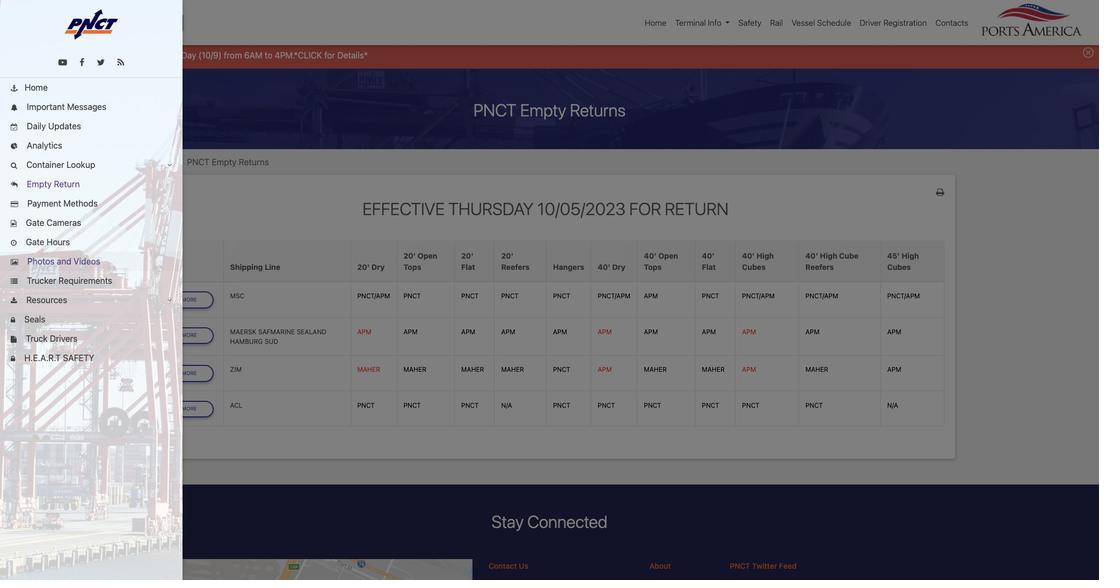 Task type: vqa. For each thing, say whether or not it's contained in the screenshot.
the 'Jersey'
no



Task type: describe. For each thing, give the bounding box(es) containing it.
download image
[[11, 298, 17, 305]]

facebook image
[[79, 58, 84, 67]]

cube
[[839, 251, 859, 260]]

2 vertical spatial home link
[[153, 157, 176, 167]]

print image
[[936, 188, 944, 196]]

40' flat
[[702, 251, 716, 271]]

pnct will be open on columbus day (10/9) from 6am to 4pm.*click for details* link
[[54, 49, 368, 62]]

gate for gate cameras
[[26, 218, 44, 228]]

safety link
[[734, 12, 766, 33]]

gate hours link
[[0, 232, 183, 252]]

shipping line
[[230, 262, 280, 271]]

hours
[[47, 237, 70, 247]]

thursday
[[449, 198, 533, 219]]

40' for 40' flat
[[702, 251, 715, 260]]

5 maher from the left
[[644, 366, 667, 374]]

zim
[[230, 366, 242, 374]]

0 vertical spatial home
[[645, 18, 666, 27]]

5 pnct/apm from the left
[[887, 292, 920, 300]]

40' for 40' high cube reefers
[[805, 251, 818, 260]]

open for 20' open tops
[[418, 251, 437, 260]]

45'
[[887, 251, 900, 260]]

stay connected
[[492, 512, 607, 532]]

truck
[[26, 334, 48, 344]]

pnct twitter feed
[[730, 562, 797, 571]]

file image
[[11, 337, 17, 344]]

us
[[519, 562, 528, 571]]

20' for 20' reefers
[[501, 251, 513, 260]]

10/05/2023
[[537, 198, 626, 219]]

sud
[[265, 337, 278, 346]]

links
[[34, 18, 53, 27]]

1 vertical spatial empty
[[212, 157, 237, 167]]

videos
[[74, 257, 100, 266]]

empty return link
[[0, 174, 183, 194]]

schedule
[[817, 18, 851, 27]]

daily
[[27, 121, 46, 131]]

sealand
[[297, 328, 326, 336]]

(10/9)
[[199, 50, 222, 60]]

truck drivers
[[24, 334, 77, 344]]

reefers inside 40' high cube reefers
[[805, 262, 834, 271]]

maersk safmarine sealand hamburg sud
[[230, 328, 326, 346]]

details*
[[337, 50, 368, 60]]

high for 40' high cube reefers
[[820, 251, 837, 260]]

about
[[649, 562, 671, 571]]

return
[[54, 179, 80, 189]]

calendar check o image
[[11, 124, 18, 131]]

1 horizontal spatial home
[[153, 157, 176, 167]]

0 vertical spatial pnct empty returns
[[473, 100, 626, 120]]

list image
[[11, 279, 18, 286]]

for
[[324, 50, 335, 60]]

resources link
[[0, 290, 183, 310]]

photos
[[27, 257, 55, 266]]

20' open tops
[[403, 251, 437, 271]]

important messages
[[25, 102, 106, 112]]

40' high cube reefers
[[805, 251, 859, 271]]

connected
[[527, 512, 607, 532]]

4 maher from the left
[[501, 366, 524, 374]]

h.e.a.r.t safety
[[22, 353, 94, 363]]

quick links link
[[11, 17, 59, 29]]

40' for 40' high cubes
[[742, 251, 755, 260]]

rail
[[770, 18, 783, 27]]

youtube play image
[[58, 58, 67, 67]]

acl
[[230, 401, 242, 409]]

vessel
[[792, 18, 815, 27]]

lookup
[[67, 160, 95, 170]]

1 pnct/apm from the left
[[357, 292, 390, 300]]

quick links
[[11, 18, 53, 27]]

resources
[[24, 295, 67, 305]]

methods
[[63, 199, 98, 208]]

6am
[[244, 50, 262, 60]]

6 maher from the left
[[702, 366, 725, 374]]

from
[[224, 50, 242, 60]]

open
[[106, 50, 125, 60]]

pnct will be open on columbus day (10/9) from 6am to 4pm.*click for details* alert
[[0, 40, 1099, 69]]

trucker
[[27, 276, 56, 286]]

trucker requirements link
[[0, 271, 183, 290]]

h.e.a.r.t safety link
[[0, 348, 183, 368]]

and
[[57, 257, 71, 266]]

day
[[181, 50, 196, 60]]

cameras
[[47, 218, 81, 228]]

angle down image for container lookup
[[167, 162, 172, 169]]

bell image
[[11, 105, 18, 112]]

1 n/a from the left
[[501, 401, 512, 409]]

0 horizontal spatial empty
[[27, 179, 52, 189]]

4pm.*click
[[275, 50, 322, 60]]

1 horizontal spatial returns
[[570, 100, 626, 120]]

return
[[665, 198, 729, 219]]

effective thursday 10/05/2023 for return
[[363, 198, 729, 219]]

trucker requirements
[[25, 276, 112, 286]]

file movie o image
[[11, 221, 17, 228]]

lock image for h.e.a.r.t safety
[[11, 356, 15, 363]]

analytics link
[[0, 136, 183, 155]]

be
[[94, 50, 104, 60]]

maersk
[[230, 328, 256, 336]]

daily updates link
[[0, 117, 183, 136]]

pnct inside 'link'
[[54, 50, 77, 60]]

registration
[[883, 18, 927, 27]]

45' high cubes
[[887, 251, 919, 271]]

20' dry
[[357, 262, 385, 271]]

hamburg
[[230, 337, 263, 346]]

contact us
[[489, 562, 528, 571]]

cubes for 40'
[[742, 262, 766, 271]]

safmarine
[[258, 328, 295, 336]]

open for 40' open tops
[[658, 251, 678, 260]]

3 maher from the left
[[461, 366, 484, 374]]

for
[[629, 198, 661, 219]]

driver registration link
[[856, 12, 931, 33]]

1 vertical spatial pnct empty returns
[[187, 157, 269, 167]]

high for 40' high cubes
[[757, 251, 774, 260]]



Task type: locate. For each thing, give the bounding box(es) containing it.
seals
[[22, 315, 45, 324]]

3 pnct/apm from the left
[[742, 292, 775, 300]]

0 horizontal spatial flat
[[461, 262, 475, 271]]

msc
[[230, 292, 244, 300]]

1 high from the left
[[757, 251, 774, 260]]

0 horizontal spatial high
[[757, 251, 774, 260]]

cubes
[[742, 262, 766, 271], [887, 262, 911, 271]]

20' inside 20' flat
[[461, 251, 474, 260]]

drivers
[[50, 334, 77, 344]]

20' for 20' dry
[[357, 262, 370, 271]]

tops for 20'
[[403, 262, 421, 271]]

1 horizontal spatial high
[[820, 251, 837, 260]]

contacts
[[935, 18, 968, 27]]

container lookup
[[24, 160, 95, 170]]

1 vertical spatial lock image
[[11, 356, 15, 363]]

1 vertical spatial home link
[[0, 78, 183, 97]]

2 pnct/apm from the left
[[598, 292, 630, 300]]

40' for 40' dry
[[598, 262, 610, 271]]

20' reefers
[[501, 251, 530, 271]]

home link for safety link at the right top of page
[[641, 12, 671, 33]]

1 horizontal spatial pnct empty returns
[[473, 100, 626, 120]]

2 flat from the left
[[702, 262, 716, 271]]

will
[[79, 50, 92, 60]]

1 open from the left
[[418, 251, 437, 260]]

2 horizontal spatial high
[[902, 251, 919, 260]]

feed
[[779, 562, 797, 571]]

0 vertical spatial returns
[[570, 100, 626, 120]]

20' inside 20' open tops
[[403, 251, 416, 260]]

40'
[[644, 251, 657, 260], [702, 251, 715, 260], [742, 251, 755, 260], [805, 251, 818, 260], [598, 262, 610, 271]]

high for 45' high cubes
[[902, 251, 919, 260]]

2 dry from the left
[[612, 262, 625, 271]]

40' inside 40' high cubes
[[742, 251, 755, 260]]

gate down payment
[[26, 218, 44, 228]]

1 reefers from the left
[[501, 262, 530, 271]]

maher
[[357, 366, 380, 374], [403, 366, 426, 374], [461, 366, 484, 374], [501, 366, 524, 374], [644, 366, 667, 374], [702, 366, 725, 374], [805, 366, 828, 374]]

1 gate from the top
[[26, 218, 44, 228]]

open inside 20' open tops
[[418, 251, 437, 260]]

20' for 20' open tops
[[403, 251, 416, 260]]

gate for gate hours
[[26, 237, 44, 247]]

photos and videos link
[[0, 252, 183, 271]]

payment methods
[[25, 199, 98, 208]]

lock image down file icon
[[11, 356, 15, 363]]

pnct/apm down 20' dry
[[357, 292, 390, 300]]

safety
[[63, 353, 94, 363]]

20' for 20' flat
[[461, 251, 474, 260]]

flat for 40' flat
[[702, 262, 716, 271]]

hangers
[[553, 262, 584, 271]]

cubes for 45'
[[887, 262, 911, 271]]

1 horizontal spatial dry
[[612, 262, 625, 271]]

0 vertical spatial lock image
[[11, 317, 15, 324]]

1 horizontal spatial reefers
[[805, 262, 834, 271]]

pnct/apm down 40' high cube reefers
[[805, 292, 838, 300]]

1 vertical spatial home
[[25, 83, 48, 92]]

2 open from the left
[[658, 251, 678, 260]]

container lookup link
[[0, 155, 183, 174]]

1 dry from the left
[[371, 262, 385, 271]]

tops right 20' dry
[[403, 262, 421, 271]]

cubes inside 45' high cubes
[[887, 262, 911, 271]]

vessel schedule link
[[787, 12, 856, 33]]

2 high from the left
[[820, 251, 837, 260]]

1 horizontal spatial n/a
[[887, 401, 898, 409]]

flat left 20' reefers
[[461, 262, 475, 271]]

rail link
[[766, 12, 787, 33]]

driver
[[860, 18, 881, 27]]

high inside 40' high cubes
[[757, 251, 774, 260]]

2 reefers from the left
[[805, 262, 834, 271]]

close image
[[1083, 47, 1094, 58]]

messages
[[67, 102, 106, 112]]

high inside 40' high cube reefers
[[820, 251, 837, 260]]

1 horizontal spatial flat
[[702, 262, 716, 271]]

to
[[265, 50, 272, 60]]

open inside 40' open tops
[[658, 251, 678, 260]]

2 vertical spatial home
[[153, 157, 176, 167]]

quick
[[11, 18, 32, 27]]

1 tops from the left
[[403, 262, 421, 271]]

2 vertical spatial empty
[[27, 179, 52, 189]]

lock image inside h.e.a.r.t safety link
[[11, 356, 15, 363]]

reefers
[[501, 262, 530, 271], [805, 262, 834, 271]]

20' inside 20' reefers
[[501, 251, 513, 260]]

dry
[[371, 262, 385, 271], [612, 262, 625, 271]]

photo image
[[11, 259, 18, 266]]

apm
[[644, 292, 658, 300], [357, 328, 371, 336], [403, 328, 418, 336], [461, 328, 475, 336], [501, 328, 515, 336], [553, 328, 567, 336], [598, 328, 612, 336], [644, 328, 658, 336], [702, 328, 716, 336], [742, 328, 756, 336], [805, 328, 820, 336], [887, 328, 901, 336], [598, 366, 612, 374], [742, 366, 756, 374], [887, 366, 901, 374]]

seals link
[[0, 310, 183, 329]]

1 vertical spatial gate
[[26, 237, 44, 247]]

daily updates
[[25, 121, 81, 131]]

credit card image
[[11, 201, 18, 208]]

2 tops from the left
[[644, 262, 662, 271]]

dry left 20' open tops
[[371, 262, 385, 271]]

angle down image for resources
[[167, 297, 172, 304]]

40' high cubes
[[742, 251, 774, 271]]

tops inside 40' open tops
[[644, 262, 662, 271]]

lock image
[[11, 317, 15, 324], [11, 356, 15, 363]]

40' inside "40' flat"
[[702, 251, 715, 260]]

home link for daily updates link
[[0, 78, 183, 97]]

open
[[418, 251, 437, 260], [658, 251, 678, 260]]

flat right 40' open tops
[[702, 262, 716, 271]]

1 horizontal spatial tops
[[644, 262, 662, 271]]

pnct/apm
[[357, 292, 390, 300], [598, 292, 630, 300], [742, 292, 775, 300], [805, 292, 838, 300], [887, 292, 920, 300]]

lock image for seals
[[11, 317, 15, 324]]

2 angle down image from the top
[[167, 297, 172, 304]]

2 cubes from the left
[[887, 262, 911, 271]]

1 vertical spatial angle down image
[[167, 297, 172, 304]]

3 high from the left
[[902, 251, 919, 260]]

40' for 40' open tops
[[644, 251, 657, 260]]

40' inside 40' high cube reefers
[[805, 251, 818, 260]]

flat for 20' flat
[[461, 262, 475, 271]]

1 horizontal spatial open
[[658, 251, 678, 260]]

angle down image
[[167, 162, 172, 169], [167, 297, 172, 304]]

0 vertical spatial home link
[[641, 12, 671, 33]]

reply all image
[[11, 182, 18, 189]]

important
[[27, 102, 65, 112]]

2 lock image from the top
[[11, 356, 15, 363]]

40' open tops
[[644, 251, 678, 271]]

rss image
[[117, 58, 124, 67]]

pie chart image
[[11, 143, 18, 150]]

requirements
[[58, 276, 112, 286]]

1 angle down image from the top
[[167, 162, 172, 169]]

0 horizontal spatial reefers
[[501, 262, 530, 271]]

updates
[[48, 121, 81, 131]]

h.e.a.r.t
[[24, 353, 61, 363]]

high
[[757, 251, 774, 260], [820, 251, 837, 260], [902, 251, 919, 260]]

2 maher from the left
[[403, 366, 426, 374]]

1 vertical spatial returns
[[239, 157, 269, 167]]

cubes right "40' flat"
[[742, 262, 766, 271]]

analytics
[[25, 141, 62, 150]]

gate cameras
[[24, 218, 81, 228]]

photos and videos
[[25, 257, 100, 266]]

dry for 20' dry
[[371, 262, 385, 271]]

payment
[[27, 199, 61, 208]]

effective
[[363, 198, 445, 219]]

4 pnct/apm from the left
[[805, 292, 838, 300]]

0 horizontal spatial tops
[[403, 262, 421, 271]]

contacts link
[[931, 12, 973, 33]]

shipping
[[230, 262, 263, 271]]

pnct/apm down 40' dry
[[598, 292, 630, 300]]

0 horizontal spatial returns
[[239, 157, 269, 167]]

2 gate from the top
[[26, 237, 44, 247]]

40' right 40' open tops
[[702, 251, 715, 260]]

anchor image
[[11, 85, 18, 92]]

0 vertical spatial angle down image
[[167, 162, 172, 169]]

returns
[[570, 100, 626, 120], [239, 157, 269, 167]]

40' inside 40' open tops
[[644, 251, 657, 260]]

1 horizontal spatial cubes
[[887, 262, 911, 271]]

open left "40' flat"
[[658, 251, 678, 260]]

line
[[265, 262, 280, 271]]

1 cubes from the left
[[742, 262, 766, 271]]

pnct will be open on columbus day (10/9) from 6am to 4pm.*click for details*
[[54, 50, 368, 60]]

high inside 45' high cubes
[[902, 251, 919, 260]]

safety
[[738, 18, 761, 27]]

2 horizontal spatial empty
[[520, 100, 566, 120]]

1 lock image from the top
[[11, 317, 15, 324]]

tops inside 20' open tops
[[403, 262, 421, 271]]

0 vertical spatial empty
[[520, 100, 566, 120]]

1 flat from the left
[[461, 262, 475, 271]]

0 horizontal spatial open
[[418, 251, 437, 260]]

lock image up file icon
[[11, 317, 15, 324]]

40' left cube
[[805, 251, 818, 260]]

40' right hangers
[[598, 262, 610, 271]]

pnct/apm down 40' high cubes
[[742, 292, 775, 300]]

open left 20' flat
[[418, 251, 437, 260]]

40' right "40' flat"
[[742, 251, 755, 260]]

0 vertical spatial gate
[[26, 218, 44, 228]]

cubes down the 45'
[[887, 262, 911, 271]]

2 horizontal spatial home
[[645, 18, 666, 27]]

stay
[[492, 512, 524, 532]]

pnct/apm down 45' high cubes
[[887, 292, 920, 300]]

1 horizontal spatial empty
[[212, 157, 237, 167]]

lock image inside the seals "link"
[[11, 317, 15, 324]]

tops for 40'
[[644, 262, 662, 271]]

gate cameras link
[[0, 213, 183, 232]]

twitter image
[[97, 58, 105, 67]]

0 horizontal spatial dry
[[371, 262, 385, 271]]

payment methods link
[[0, 194, 183, 213]]

tops
[[403, 262, 421, 271], [644, 262, 662, 271]]

gate up photos
[[26, 237, 44, 247]]

important messages link
[[0, 97, 183, 117]]

container
[[26, 160, 64, 170]]

0 horizontal spatial home
[[25, 83, 48, 92]]

7 maher from the left
[[805, 366, 828, 374]]

search image
[[11, 163, 17, 170]]

vessel schedule
[[792, 18, 851, 27]]

columbus
[[140, 50, 179, 60]]

1 maher from the left
[[357, 366, 380, 374]]

0 horizontal spatial n/a
[[501, 401, 512, 409]]

truck drivers link
[[0, 329, 183, 348]]

2 n/a from the left
[[887, 401, 898, 409]]

0 horizontal spatial pnct empty returns
[[187, 157, 269, 167]]

cubes inside 40' high cubes
[[742, 262, 766, 271]]

20'
[[403, 251, 416, 260], [461, 251, 474, 260], [501, 251, 513, 260], [357, 262, 370, 271]]

pnct
[[54, 50, 77, 60], [473, 100, 516, 120], [187, 157, 210, 167], [403, 292, 421, 300], [461, 292, 479, 300], [501, 292, 519, 300], [553, 292, 570, 300], [702, 292, 719, 300], [553, 366, 570, 374], [357, 401, 375, 409], [403, 401, 421, 409], [461, 401, 479, 409], [553, 401, 570, 409], [598, 401, 615, 409], [644, 401, 661, 409], [702, 401, 719, 409], [742, 401, 759, 409], [805, 401, 823, 409], [730, 562, 750, 571]]

dry left 40' open tops
[[612, 262, 625, 271]]

clock o image
[[11, 240, 17, 247]]

dry for 40' dry
[[612, 262, 625, 271]]

tops right 40' dry
[[644, 262, 662, 271]]

pnct empty returns
[[473, 100, 626, 120], [187, 157, 269, 167]]

empty return
[[25, 179, 80, 189]]

empty
[[520, 100, 566, 120], [212, 157, 237, 167], [27, 179, 52, 189]]

gate hours
[[24, 237, 70, 247]]

gate
[[26, 218, 44, 228], [26, 237, 44, 247]]

40' down 'for'
[[644, 251, 657, 260]]

0 horizontal spatial cubes
[[742, 262, 766, 271]]

20' flat
[[461, 251, 475, 271]]

twitter
[[752, 562, 777, 571]]

angle down image inside container lookup link
[[167, 162, 172, 169]]



